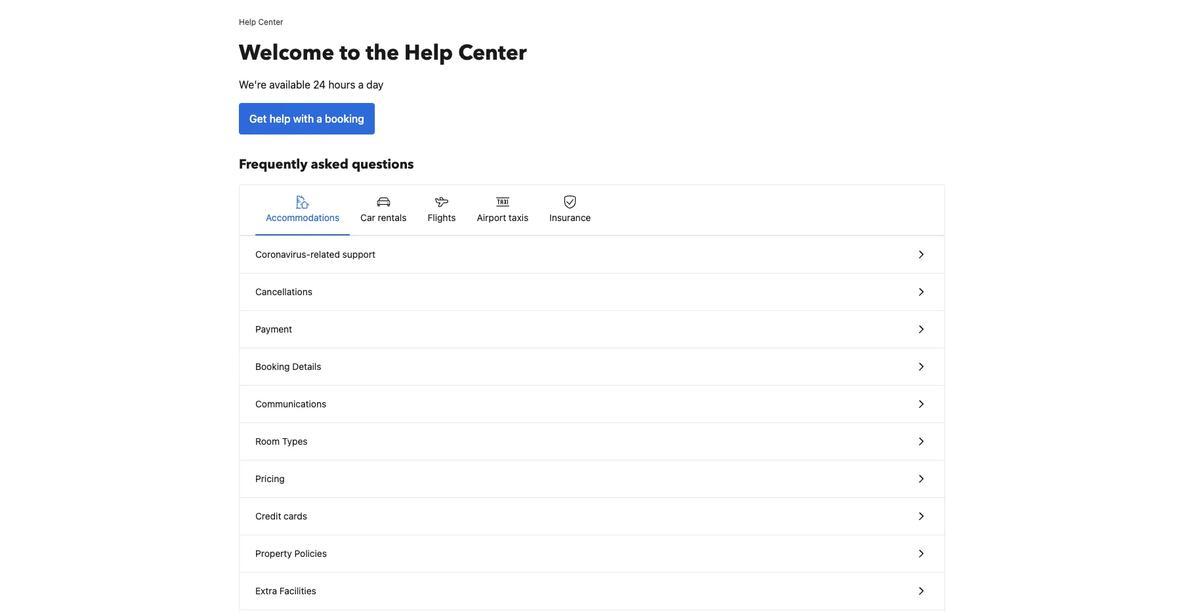Task type: describe. For each thing, give the bounding box(es) containing it.
to
[[340, 39, 361, 67]]

related
[[311, 249, 340, 260]]

car rentals
[[361, 212, 407, 223]]

communications button
[[240, 386, 945, 424]]

1 vertical spatial center
[[459, 39, 527, 67]]

car rentals button
[[350, 185, 417, 235]]

facilities
[[280, 586, 316, 597]]

help
[[270, 113, 291, 125]]

tab list containing accommodations
[[240, 185, 945, 236]]

questions
[[352, 156, 414, 174]]

booking details button
[[240, 349, 945, 386]]

help center
[[239, 17, 284, 26]]

cancellations button
[[240, 274, 945, 311]]

coronavirus-
[[256, 249, 311, 260]]

get help with a booking button
[[239, 103, 375, 135]]

24
[[313, 78, 326, 91]]

room types
[[256, 436, 308, 447]]

booking
[[325, 113, 364, 125]]

hours
[[329, 78, 356, 91]]

types
[[282, 436, 308, 447]]

coronavirus-related support button
[[240, 236, 945, 274]]

property policies button
[[240, 536, 945, 573]]

0 vertical spatial a
[[358, 78, 364, 91]]

cancellations
[[256, 287, 313, 298]]

get
[[250, 113, 267, 125]]

pricing
[[256, 474, 285, 485]]

booking details
[[256, 362, 322, 372]]

property policies
[[256, 549, 327, 560]]

cards
[[284, 511, 307, 522]]

0 horizontal spatial center
[[258, 17, 284, 26]]

credit cards
[[256, 511, 307, 522]]

frequently asked questions
[[239, 156, 414, 174]]

extra facilities
[[256, 586, 316, 597]]

1 vertical spatial help
[[405, 39, 453, 67]]

communications
[[256, 399, 327, 410]]

coronavirus-related support
[[256, 249, 376, 260]]

with
[[293, 113, 314, 125]]

support
[[343, 249, 376, 260]]



Task type: vqa. For each thing, say whether or not it's contained in the screenshot.
bottom your
no



Task type: locate. For each thing, give the bounding box(es) containing it.
a inside button
[[317, 113, 322, 125]]

flights button
[[417, 185, 467, 235]]

tab list
[[240, 185, 945, 236]]

a right the with
[[317, 113, 322, 125]]

a left day on the top of page
[[358, 78, 364, 91]]

help up welcome
[[239, 17, 256, 26]]

insurance button
[[539, 185, 602, 235]]

1 horizontal spatial a
[[358, 78, 364, 91]]

asked
[[311, 156, 349, 174]]

0 vertical spatial help
[[239, 17, 256, 26]]

welcome to the help center
[[239, 39, 527, 67]]

accommodations button
[[256, 185, 350, 235]]

center
[[258, 17, 284, 26], [459, 39, 527, 67]]

0 vertical spatial center
[[258, 17, 284, 26]]

credit
[[256, 511, 281, 522]]

0 horizontal spatial help
[[239, 17, 256, 26]]

booking
[[256, 362, 290, 372]]

policies
[[295, 549, 327, 560]]

credit cards button
[[240, 499, 945, 536]]

airport
[[477, 212, 507, 223]]

a
[[358, 78, 364, 91], [317, 113, 322, 125]]

payment button
[[240, 311, 945, 349]]

extra
[[256, 586, 277, 597]]

help
[[239, 17, 256, 26], [405, 39, 453, 67]]

rentals
[[378, 212, 407, 223]]

payment
[[256, 324, 292, 335]]

1 horizontal spatial center
[[459, 39, 527, 67]]

we're
[[239, 78, 267, 91]]

details
[[292, 362, 322, 372]]

frequently
[[239, 156, 308, 174]]

airport taxis
[[477, 212, 529, 223]]

the
[[366, 39, 399, 67]]

0 horizontal spatial a
[[317, 113, 322, 125]]

available
[[269, 78, 311, 91]]

insurance
[[550, 212, 591, 223]]

welcome
[[239, 39, 334, 67]]

airport taxis button
[[467, 185, 539, 235]]

extra facilities button
[[240, 573, 945, 611]]

help right the
[[405, 39, 453, 67]]

1 vertical spatial a
[[317, 113, 322, 125]]

car
[[361, 212, 376, 223]]

1 horizontal spatial help
[[405, 39, 453, 67]]

flights
[[428, 212, 456, 223]]

taxis
[[509, 212, 529, 223]]

room
[[256, 436, 280, 447]]

property
[[256, 549, 292, 560]]

day
[[367, 78, 384, 91]]

room types button
[[240, 424, 945, 461]]

we're available 24 hours a day
[[239, 78, 384, 91]]

get help with a booking
[[250, 113, 364, 125]]

pricing button
[[240, 461, 945, 499]]

accommodations
[[266, 212, 340, 223]]



